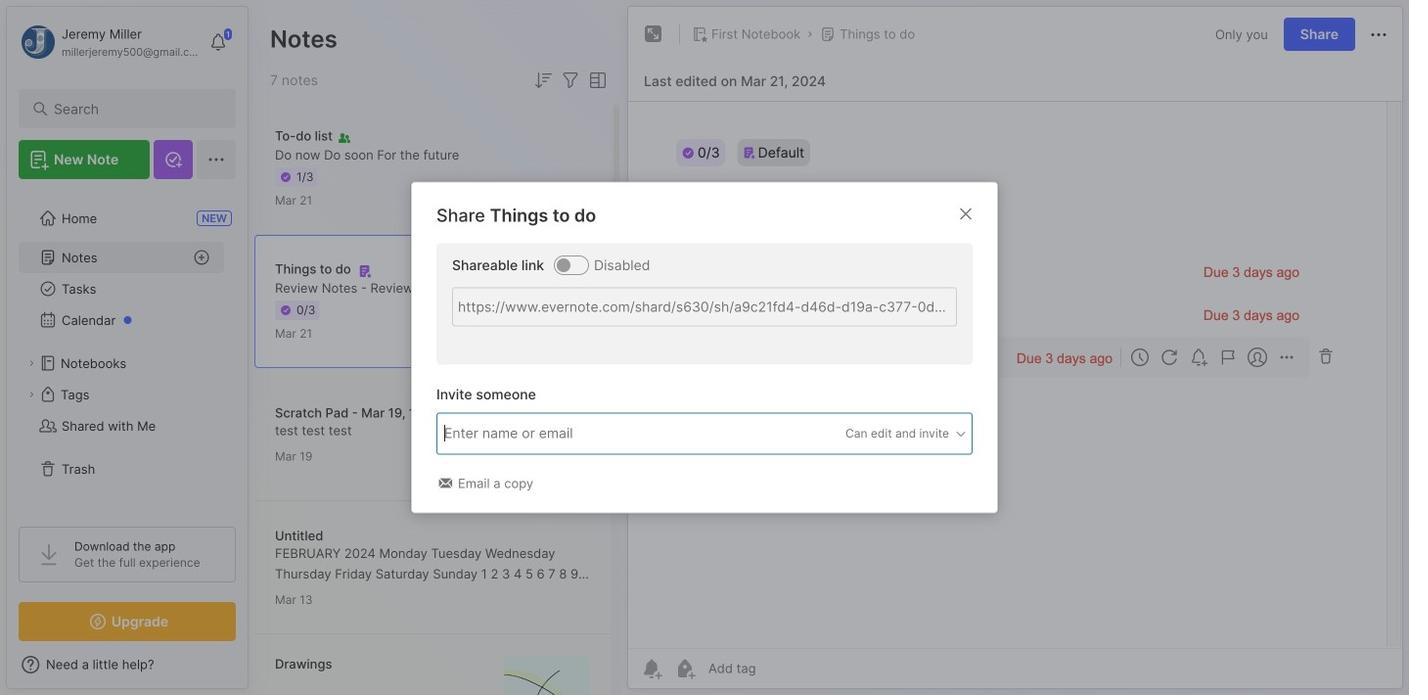 Task type: describe. For each thing, give the bounding box(es) containing it.
tree inside the main element
[[7, 191, 248, 509]]

expand notebooks image
[[25, 357, 37, 369]]

Add tag field
[[442, 423, 677, 444]]

expand note image
[[642, 23, 666, 46]]

shared link switcher image
[[557, 258, 571, 272]]

note window element
[[627, 6, 1404, 689]]

none search field inside the main element
[[54, 97, 210, 120]]

add tag image
[[673, 657, 697, 680]]



Task type: vqa. For each thing, say whether or not it's contained in the screenshot.
Search 'text box'
yes



Task type: locate. For each thing, give the bounding box(es) containing it.
close image
[[954, 202, 978, 226]]

Select permission field
[[809, 425, 968, 443]]

Note Editor text field
[[628, 101, 1403, 648]]

None search field
[[54, 97, 210, 120]]

tree
[[7, 191, 248, 509]]

add a reminder image
[[640, 657, 664, 680]]

main element
[[0, 0, 255, 695]]

Search text field
[[54, 100, 210, 118]]

Shared URL text field
[[452, 287, 957, 326]]

expand tags image
[[25, 389, 37, 400]]



